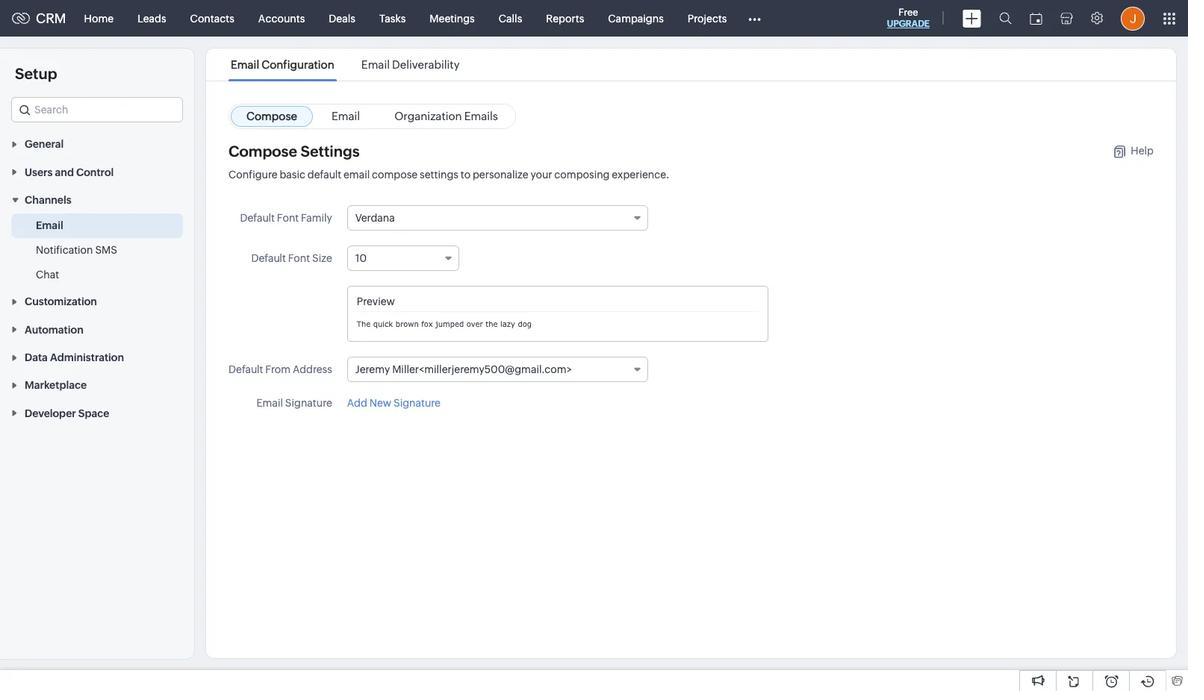 Task type: vqa. For each thing, say whether or not it's contained in the screenshot.
"Assign" LINK in the top of the page
no



Task type: locate. For each thing, give the bounding box(es) containing it.
search element
[[990, 0, 1021, 37]]

the
[[357, 320, 371, 329]]

list containing email configuration
[[217, 49, 473, 81]]

create menu image
[[963, 9, 981, 27]]

data administration button
[[0, 343, 194, 371]]

signature
[[285, 397, 332, 409], [394, 397, 441, 409]]

font left size
[[288, 252, 310, 264]]

default
[[240, 212, 275, 224], [251, 252, 286, 264], [229, 364, 263, 376]]

data administration
[[25, 352, 124, 364]]

email left configuration
[[231, 58, 259, 71]]

1 vertical spatial default
[[251, 252, 286, 264]]

calls
[[499, 12, 522, 24]]

email configuration link
[[229, 58, 337, 71]]

email link
[[316, 106, 376, 127], [36, 218, 63, 233]]

lazy
[[500, 320, 515, 329]]

notification
[[36, 244, 93, 256]]

accounts
[[258, 12, 305, 24]]

projects link
[[676, 0, 739, 36]]

email down "channels"
[[36, 220, 63, 232]]

email
[[231, 58, 259, 71], [361, 58, 390, 71], [332, 110, 360, 122], [36, 220, 63, 232], [256, 397, 283, 409]]

from
[[265, 364, 291, 376]]

sms
[[95, 244, 117, 256]]

deals
[[329, 12, 355, 24]]

administration
[[50, 352, 124, 364]]

Other Modules field
[[739, 6, 771, 30]]

notification sms
[[36, 244, 117, 256]]

Verdana field
[[347, 205, 648, 231]]

compose up 'compose settings'
[[246, 110, 297, 122]]

compose inside "link"
[[246, 110, 297, 122]]

0 vertical spatial email link
[[316, 106, 376, 127]]

dog
[[518, 320, 532, 329]]

calls link
[[487, 0, 534, 36]]

email
[[343, 169, 370, 181]]

1 vertical spatial compose
[[229, 143, 297, 160]]

default down configure
[[240, 212, 275, 224]]

0 vertical spatial default
[[240, 212, 275, 224]]

notification sms link
[[36, 243, 117, 258]]

reports
[[546, 12, 584, 24]]

organization emails
[[394, 110, 498, 122]]

1 vertical spatial email link
[[36, 218, 63, 233]]

calendar image
[[1030, 12, 1042, 24]]

1 vertical spatial font
[[288, 252, 310, 264]]

settings
[[420, 169, 458, 181]]

signature right the new on the left of the page
[[394, 397, 441, 409]]

0 vertical spatial font
[[277, 212, 299, 224]]

marketplace
[[25, 380, 87, 392]]

email link up the settings in the left top of the page
[[316, 106, 376, 127]]

automation
[[25, 324, 83, 336]]

default left from
[[229, 364, 263, 376]]

leads link
[[126, 0, 178, 36]]

0 horizontal spatial signature
[[285, 397, 332, 409]]

settings
[[301, 143, 360, 160]]

contacts
[[190, 12, 234, 24]]

email for rightmost email link
[[332, 110, 360, 122]]

channels region
[[0, 214, 194, 288]]

accounts link
[[246, 0, 317, 36]]

basic
[[280, 169, 305, 181]]

new
[[369, 397, 391, 409]]

0 vertical spatial compose
[[246, 110, 297, 122]]

address
[[293, 364, 332, 376]]

profile image
[[1121, 6, 1145, 30]]

to
[[461, 169, 471, 181]]

email up the settings in the left top of the page
[[332, 110, 360, 122]]

10
[[355, 252, 367, 264]]

upgrade
[[887, 19, 930, 29]]

email link down "channels"
[[36, 218, 63, 233]]

tasks
[[379, 12, 406, 24]]

default for default font family
[[240, 212, 275, 224]]

signature down address
[[285, 397, 332, 409]]

default for default from address
[[229, 364, 263, 376]]

email for email signature
[[256, 397, 283, 409]]

email down from
[[256, 397, 283, 409]]

leads
[[138, 12, 166, 24]]

10 field
[[347, 246, 459, 271]]

default font family
[[240, 212, 332, 224]]

compose
[[246, 110, 297, 122], [229, 143, 297, 160]]

email configuration
[[231, 58, 334, 71]]

customization button
[[0, 288, 194, 315]]

email for email configuration
[[231, 58, 259, 71]]

general
[[25, 138, 64, 150]]

family
[[301, 212, 332, 224]]

users and control button
[[0, 158, 194, 186]]

email down tasks link
[[361, 58, 390, 71]]

2 vertical spatial default
[[229, 364, 263, 376]]

font for family
[[277, 212, 299, 224]]

compose
[[372, 169, 418, 181]]

email deliverability link
[[359, 58, 462, 71]]

jeremy miller<millerjeremy500@gmail.com>
[[355, 364, 572, 376]]

experience.
[[612, 169, 670, 181]]

verdana
[[355, 212, 395, 224]]

data
[[25, 352, 48, 364]]

composing
[[554, 169, 610, 181]]

compose up configure
[[229, 143, 297, 160]]

1 horizontal spatial signature
[[394, 397, 441, 409]]

home link
[[72, 0, 126, 36]]

list
[[217, 49, 473, 81]]

email for email deliverability
[[361, 58, 390, 71]]

default
[[308, 169, 341, 181]]

developer space
[[25, 408, 109, 419]]

users
[[25, 166, 53, 178]]

None field
[[11, 97, 183, 122]]

fox
[[421, 320, 433, 329]]

general button
[[0, 130, 194, 158]]

font left family
[[277, 212, 299, 224]]

1 horizontal spatial email link
[[316, 106, 376, 127]]

users and control
[[25, 166, 114, 178]]

0 horizontal spatial email link
[[36, 218, 63, 233]]

profile element
[[1112, 0, 1154, 36]]

font
[[277, 212, 299, 224], [288, 252, 310, 264]]

preview
[[357, 296, 395, 308]]

default down default font family
[[251, 252, 286, 264]]



Task type: describe. For each thing, give the bounding box(es) containing it.
campaigns
[[608, 12, 664, 24]]

and
[[55, 166, 74, 178]]

deals link
[[317, 0, 367, 36]]

brown
[[396, 320, 419, 329]]

jumped
[[436, 320, 464, 329]]

2 signature from the left
[[394, 397, 441, 409]]

meetings
[[430, 12, 475, 24]]

crm link
[[12, 10, 66, 26]]

miller<millerjeremy500@gmail.com>
[[392, 364, 572, 376]]

compose link
[[231, 106, 313, 127]]

the
[[486, 320, 498, 329]]

default font size
[[251, 252, 332, 264]]

free
[[899, 7, 918, 18]]

reports link
[[534, 0, 596, 36]]

1 signature from the left
[[285, 397, 332, 409]]

organization emails link
[[379, 106, 514, 127]]

developer
[[25, 408, 76, 419]]

chat
[[36, 269, 59, 281]]

emails
[[464, 110, 498, 122]]

email signature
[[256, 397, 332, 409]]

Jeremy Miller<millerjeremy500@gmail.com> field
[[347, 357, 648, 382]]

home
[[84, 12, 114, 24]]

configuration
[[262, 58, 334, 71]]

quick
[[373, 320, 393, 329]]

marketplace button
[[0, 371, 194, 399]]

channels button
[[0, 186, 194, 214]]

space
[[78, 408, 109, 419]]

setup
[[15, 65, 57, 82]]

configure basic default email compose settings to personalize your composing experience.
[[229, 169, 670, 181]]

the quick brown fox jumped over the lazy dog
[[357, 320, 532, 329]]

chat link
[[36, 267, 59, 282]]

font for size
[[288, 252, 310, 264]]

your
[[531, 169, 552, 181]]

email inside channels region
[[36, 220, 63, 232]]

size
[[312, 252, 332, 264]]

customization
[[25, 296, 97, 308]]

over
[[466, 320, 483, 329]]

jeremy
[[355, 364, 390, 376]]

default for default font size
[[251, 252, 286, 264]]

add new signature
[[347, 397, 441, 409]]

configure
[[229, 169, 278, 181]]

campaigns link
[[596, 0, 676, 36]]

developer space button
[[0, 399, 194, 427]]

projects
[[688, 12, 727, 24]]

compose for compose
[[246, 110, 297, 122]]

free upgrade
[[887, 7, 930, 29]]

personalize
[[473, 169, 528, 181]]

default from address
[[229, 364, 332, 376]]

help
[[1131, 145, 1154, 156]]

channels
[[25, 194, 71, 206]]

meetings link
[[418, 0, 487, 36]]

automation button
[[0, 315, 194, 343]]

email deliverability
[[361, 58, 460, 71]]

compose for compose settings
[[229, 143, 297, 160]]

compose settings
[[229, 143, 360, 160]]

crm
[[36, 10, 66, 26]]

deliverability
[[392, 58, 460, 71]]

tasks link
[[367, 0, 418, 36]]

Search text field
[[12, 98, 182, 122]]

create menu element
[[954, 0, 990, 36]]

control
[[76, 166, 114, 178]]

organization
[[394, 110, 462, 122]]

add
[[347, 397, 367, 409]]

contacts link
[[178, 0, 246, 36]]

search image
[[999, 12, 1012, 25]]



